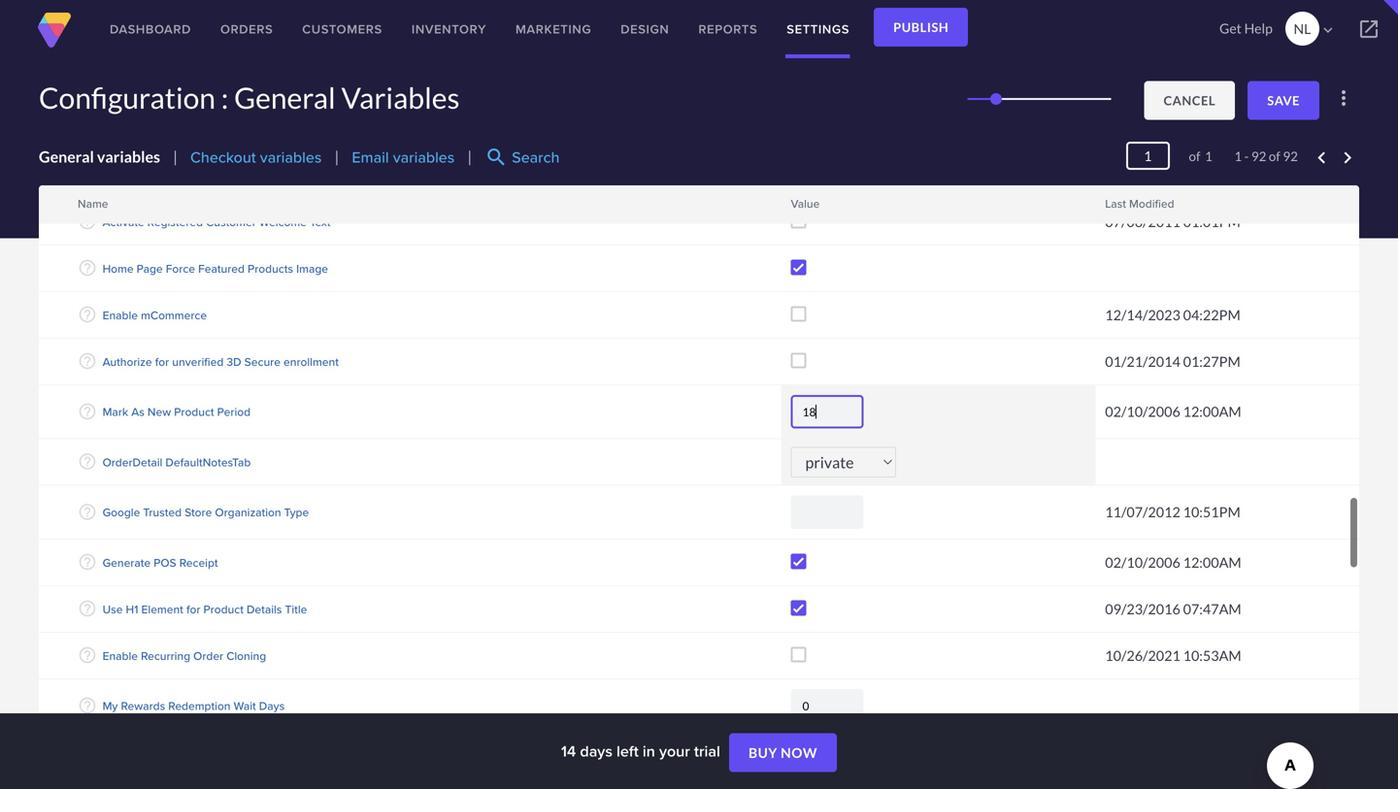 Task type: locate. For each thing, give the bounding box(es) containing it.
variables right email
[[393, 146, 455, 169]]

of left -
[[1189, 149, 1201, 164]]

5 help_outline from the top
[[78, 402, 97, 421]]

keyboard_arrow_right
[[1336, 146, 1360, 170]]

orderdetail
[[103, 454, 163, 471]]

92 right -
[[1252, 149, 1267, 164]]

1 enable from the top
[[103, 307, 138, 324]]

activate
[[103, 213, 144, 230]]

 for   last modified
[[1092, 202, 1109, 220]]

| left the search in the top of the page
[[467, 147, 472, 166]]

get
[[1220, 20, 1242, 36]]

4 help_outline from the top
[[78, 352, 97, 371]]

0 horizontal spatial of
[[1189, 149, 1201, 164]]

help_outline for help_outline mark as new product period
[[78, 402, 97, 421]]

2 horizontal spatial |
[[467, 147, 472, 166]]

2  from the left
[[1092, 202, 1109, 220]]

name link
[[78, 195, 108, 212]]

help_outline left orderdetail
[[78, 452, 97, 472]]

| left email
[[335, 147, 339, 166]]

help_outline authorize for unverified 3d secure enrollment
[[78, 352, 339, 371]]

0 horizontal spatial 
[[777, 192, 795, 209]]

nl
[[1294, 20, 1311, 37]]

help_outline for help_outline enable recurring order cloning
[[78, 646, 97, 665]]

recurring
[[141, 648, 190, 665]]

general right :
[[234, 80, 336, 115]]

1 horizontal spatial 92
[[1283, 149, 1298, 164]]

 link
[[1340, 0, 1399, 58]]

0 horizontal spatial 92
[[1252, 149, 1267, 164]]

help_outline left use
[[78, 599, 97, 619]]

force
[[166, 260, 195, 277]]

12:00am for help_outline generate pos receipt
[[1184, 554, 1242, 571]]

cancel link
[[1145, 81, 1235, 120]]

help_outline left home
[[78, 259, 97, 278]]

0 vertical spatial for
[[155, 353, 169, 370]]

10 help_outline from the top
[[78, 646, 97, 665]]

2 | from the left
[[335, 147, 339, 166]]

email variables link
[[352, 146, 455, 169]]

8 help_outline from the top
[[78, 553, 97, 572]]

variables up welcome
[[260, 146, 322, 169]]

|
[[173, 147, 178, 166], [335, 147, 339, 166], [467, 147, 472, 166]]

02/10/2006 for help_outline generate pos receipt
[[1105, 554, 1181, 571]]

1 horizontal spatial 
[[1092, 192, 1109, 209]]

2 of from the left
[[1269, 149, 1281, 164]]

1 horizontal spatial  link
[[1091, 192, 1110, 209]]

enable left the recurring
[[103, 648, 138, 665]]

12/14/2023
[[1105, 307, 1181, 323]]

email variables
[[352, 146, 455, 169]]

2 02/10/2006 12:00am from the top
[[1105, 554, 1242, 571]]

12:00am for help_outline mark as new product period
[[1184, 404, 1242, 420]]

redemption
[[168, 698, 231, 715]]

02/10/2006 12:00am up the 09/23/2016 07:47am
[[1105, 554, 1242, 571]]

0 horizontal spatial  link
[[776, 192, 796, 209]]

1 vertical spatial 02/10/2006
[[1105, 554, 1181, 571]]

1  from the left
[[777, 202, 795, 220]]

defaultnotestab
[[166, 454, 251, 471]]

0 vertical spatial 02/10/2006
[[1105, 404, 1181, 420]]

1  from the left
[[777, 192, 795, 209]]

0 vertical spatial 02/10/2006 12:00am
[[1105, 404, 1242, 420]]

2 12:00am from the top
[[1184, 554, 1242, 571]]

12:00am down 01:27pm
[[1184, 404, 1242, 420]]

enable down home
[[103, 307, 138, 324]]

  value
[[777, 192, 820, 220]]

2 help_outline from the top
[[78, 259, 97, 278]]

 inside   value
[[777, 202, 795, 220]]

 link for   value
[[776, 202, 796, 220]]

1 vertical spatial 12:00am
[[1184, 554, 1242, 571]]

help_outline left mark
[[78, 402, 97, 421]]

authorize
[[103, 353, 152, 370]]

product
[[174, 404, 214, 421], [203, 601, 244, 618]]

  last modified
[[1092, 192, 1175, 220]]

product left details
[[203, 601, 244, 618]]

products
[[248, 260, 293, 277]]

9 help_outline from the top
[[78, 599, 97, 619]]

details
[[247, 601, 282, 618]]

1  link from the left
[[776, 192, 796, 209]]

help_outline left "generate" at bottom
[[78, 553, 97, 572]]

1 of from the left
[[1189, 149, 1201, 164]]

help_outline google trusted store organization type
[[78, 503, 309, 522]]

07/06/2011
[[1105, 214, 1181, 230]]

now
[[781, 745, 818, 762]]

help_outline use h1 element for product details title
[[78, 599, 307, 619]]

variables down configuration on the left top
[[97, 147, 160, 166]]

1 help_outline from the top
[[78, 212, 97, 231]]

None text field
[[791, 690, 864, 723]]

1 horizontal spatial 1
[[1235, 149, 1242, 164]]

help_outline left activate on the top
[[78, 212, 97, 231]]

11/07/2012 10:51pm
[[1105, 504, 1241, 521]]

help_outline left the google
[[78, 503, 97, 522]]

10/26/2021 10:53am
[[1105, 648, 1242, 664]]

| left checkout
[[173, 147, 178, 166]]

enable inside help_outline enable mcommerce
[[103, 307, 138, 324]]

2 02/10/2006 from the top
[[1105, 554, 1181, 571]]

1 horizontal spatial 
[[1092, 202, 1109, 220]]

enable inside help_outline enable recurring order cloning
[[103, 648, 138, 665]]

featured
[[198, 260, 245, 277]]

02/10/2006
[[1105, 404, 1181, 420], [1105, 554, 1181, 571]]

1  link from the left
[[776, 202, 796, 220]]

enable mcommerce link
[[103, 307, 207, 324]]

general variables link
[[39, 147, 160, 166]]

1 vertical spatial product
[[203, 601, 244, 618]]

None text field
[[1126, 142, 1170, 170], [791, 395, 864, 429], [791, 496, 864, 529], [1126, 142, 1170, 170], [791, 395, 864, 429], [791, 496, 864, 529]]

keyboard_arrow_right link
[[1336, 146, 1360, 170]]

in
[[643, 740, 655, 763]]

02/10/2006 down the 01/21/2014
[[1105, 404, 1181, 420]]

6 help_outline from the top
[[78, 452, 97, 472]]

orderdetail defaultnotestab link
[[103, 454, 251, 471]]

0 vertical spatial 12:00am
[[1184, 404, 1242, 420]]

1 vertical spatial 02/10/2006 12:00am
[[1105, 554, 1242, 571]]

variables
[[341, 80, 460, 115]]

1 vertical spatial enable
[[103, 648, 138, 665]]

page
[[137, 260, 163, 277]]

for right authorize
[[155, 353, 169, 370]]

2 enable from the top
[[103, 648, 138, 665]]

for right element
[[186, 601, 200, 618]]

 link for   last modified
[[1091, 192, 1110, 209]]

rewards
[[121, 698, 165, 715]]

1 02/10/2006 12:00am from the top
[[1105, 404, 1242, 420]]

 inside   last modified
[[1092, 202, 1109, 220]]

of
[[1189, 149, 1201, 164], [1269, 149, 1281, 164]]

2  link from the left
[[1091, 202, 1110, 220]]

buy now link
[[729, 734, 837, 773]]

get help
[[1220, 20, 1273, 36]]

element
[[141, 601, 183, 618]]

image
[[296, 260, 328, 277]]

 inside   value
[[777, 192, 795, 209]]

activate registered customer welcome text link
[[103, 213, 331, 230]]

settings
[[787, 20, 850, 38]]

help_outline left the recurring
[[78, 646, 97, 665]]

2  link from the left
[[1091, 192, 1110, 209]]

0 horizontal spatial |
[[173, 147, 178, 166]]

help_outline left authorize
[[78, 352, 97, 371]]

1 horizontal spatial variables
[[260, 146, 322, 169]]

help_outline for help_outline use h1 element for product details title
[[78, 599, 97, 619]]

publish button
[[874, 8, 969, 47]]

02/10/2006 12:00am
[[1105, 404, 1242, 420], [1105, 554, 1242, 571]]

02/10/2006 up 09/23/2016
[[1105, 554, 1181, 571]]

help_outline for help_outline activate registered customer welcome text
[[78, 212, 97, 231]]

general up the name link
[[39, 147, 94, 166]]

days
[[580, 740, 613, 763]]

1 horizontal spatial for
[[186, 601, 200, 618]]

my
[[103, 698, 118, 715]]

1
[[1205, 149, 1213, 164], [1235, 149, 1242, 164]]

help_outline left "enable mcommerce" link
[[78, 305, 97, 325]]

help_outline for help_outline orderdetail defaultnotestab
[[78, 452, 97, 472]]

 for   value
[[777, 192, 795, 209]]

0 horizontal spatial general
[[39, 147, 94, 166]]

of right -
[[1269, 149, 1281, 164]]

2  from the left
[[1092, 192, 1109, 209]]

0 horizontal spatial 1
[[1205, 149, 1213, 164]]

value
[[791, 195, 820, 212]]

0 horizontal spatial 
[[777, 202, 795, 220]]

product right new
[[174, 404, 214, 421]]

1 horizontal spatial |
[[335, 147, 339, 166]]

search search
[[485, 146, 560, 169]]

use h1 element for product details title link
[[103, 601, 307, 618]]

inventory
[[412, 20, 487, 38]]

07/06/2011 01:01pm
[[1105, 214, 1241, 230]]

trial
[[694, 740, 720, 763]]

1 12:00am from the top
[[1184, 404, 1242, 420]]

1 horizontal spatial  link
[[1091, 202, 1110, 220]]

11 help_outline from the top
[[78, 696, 97, 716]]

0 horizontal spatial variables
[[97, 147, 160, 166]]

12:00am up 07:47am
[[1184, 554, 1242, 571]]

02/10/2006 12:00am for help_outline generate pos receipt
[[1105, 554, 1242, 571]]

marketing
[[516, 20, 592, 38]]

1 vertical spatial for
[[186, 601, 200, 618]]

1 horizontal spatial general
[[234, 80, 336, 115]]

mcommerce
[[141, 307, 207, 324]]

2 horizontal spatial variables
[[393, 146, 455, 169]]

92
[[1252, 149, 1267, 164], [1283, 149, 1298, 164]]

1 02/10/2006 from the top
[[1105, 404, 1181, 420]]

save link
[[1248, 81, 1320, 120]]

1 horizontal spatial of
[[1269, 149, 1281, 164]]

0 horizontal spatial for
[[155, 353, 169, 370]]

0 vertical spatial product
[[174, 404, 214, 421]]

14
[[561, 740, 576, 763]]

0 vertical spatial enable
[[103, 307, 138, 324]]

02/10/2006 12:00am down 01/21/2014 01:27pm
[[1105, 404, 1242, 420]]

help_outline my rewards redemption wait days
[[78, 696, 285, 716]]

help_outline orderdetail defaultnotestab
[[78, 452, 251, 472]]

for
[[155, 353, 169, 370], [186, 601, 200, 618]]

help_outline left my
[[78, 696, 97, 716]]

help_outline
[[78, 212, 97, 231], [78, 259, 97, 278], [78, 305, 97, 325], [78, 352, 97, 371], [78, 402, 97, 421], [78, 452, 97, 472], [78, 503, 97, 522], [78, 553, 97, 572], [78, 599, 97, 619], [78, 646, 97, 665], [78, 696, 97, 716]]

3 help_outline from the top
[[78, 305, 97, 325]]

help
[[1245, 20, 1273, 36]]

0 horizontal spatial  link
[[776, 202, 796, 220]]

pos
[[154, 554, 176, 571]]

unverified
[[172, 353, 224, 370]]

 inside   last modified
[[1092, 192, 1109, 209]]

92 left keyboard_arrow_left
[[1283, 149, 1298, 164]]

09/23/2016 07:47am
[[1105, 601, 1242, 618]]

help_outline for help_outline my rewards redemption wait days
[[78, 696, 97, 716]]

1 | from the left
[[173, 147, 178, 166]]

product inside the help_outline use h1 element for product details title
[[203, 601, 244, 618]]

enable for help_outline enable mcommerce
[[103, 307, 138, 324]]

keyboard_arrow_left keyboard_arrow_right
[[1311, 146, 1360, 170]]

text
[[310, 213, 331, 230]]

7 help_outline from the top
[[78, 503, 97, 522]]



Task type: describe. For each thing, give the bounding box(es) containing it.
help_outline enable mcommerce
[[78, 305, 207, 325]]

name
[[78, 195, 108, 212]]

generate
[[103, 554, 151, 571]]

1 vertical spatial general
[[39, 147, 94, 166]]

help_outline for help_outline authorize for unverified 3d secure enrollment
[[78, 352, 97, 371]]

help_outline for help_outline home page force featured products image
[[78, 259, 97, 278]]

publish
[[894, 19, 949, 35]]

enable for help_outline enable recurring order cloning
[[103, 648, 138, 665]]

cloning
[[226, 648, 266, 665]]

more_vert button
[[1329, 83, 1360, 114]]

wait
[[234, 698, 256, 715]]

customers
[[302, 20, 383, 38]]

10:53am
[[1184, 648, 1242, 664]]

10/26/2021
[[1105, 648, 1181, 664]]

checkout variables
[[190, 146, 322, 169]]

for inside the help_outline use h1 element for product details title
[[186, 601, 200, 618]]

save
[[1268, 93, 1300, 108]]

0 vertical spatial general
[[234, 80, 336, 115]]

help_outline activate registered customer welcome text
[[78, 212, 331, 231]]

07:47am
[[1184, 601, 1242, 618]]

reports
[[699, 20, 758, 38]]

help_outline for help_outline enable mcommerce
[[78, 305, 97, 325]]

last modified link
[[1105, 195, 1175, 212]]

01/21/2014
[[1105, 353, 1181, 370]]

checkout
[[190, 146, 256, 169]]

secure
[[244, 353, 281, 370]]

01/21/2014 01:27pm
[[1105, 353, 1241, 370]]

cancel
[[1164, 93, 1216, 108]]

buy now
[[749, 745, 818, 762]]

orders
[[220, 20, 273, 38]]

design
[[621, 20, 670, 38]]

organization
[[215, 504, 281, 521]]

general variables
[[39, 147, 160, 166]]

type
[[284, 504, 309, 521]]

04:22pm
[[1184, 307, 1241, 323]]

help_outline generate pos receipt
[[78, 553, 218, 572]]

email
[[352, 146, 389, 169]]

mark
[[103, 404, 128, 421]]

period
[[217, 404, 251, 421]]

as
[[131, 404, 145, 421]]

checkout variables link
[[190, 146, 322, 169]]

02/10/2006 12:00am for help_outline mark as new product period
[[1105, 404, 1242, 420]]

last
[[1105, 195, 1127, 212]]

your
[[659, 740, 690, 763]]

 for   last modified
[[1092, 192, 1109, 209]]

dashboard link
[[95, 0, 206, 58]]

authorize for unverified 3d secure enrollment link
[[103, 353, 339, 370]]

search
[[485, 146, 508, 169]]

1 1 from the left
[[1205, 149, 1213, 164]]

customer
[[206, 213, 256, 230]]

home page force featured products image link
[[103, 260, 328, 277]]

2 1 from the left
[[1235, 149, 1242, 164]]

14 days left in your trial
[[561, 740, 724, 763]]

modified
[[1130, 195, 1175, 212]]

keyboard_arrow_left link
[[1311, 146, 1334, 170]]

 link for   last modified
[[1091, 202, 1110, 220]]

variables for general variables
[[97, 147, 160, 166]]

buy
[[749, 745, 778, 762]]

1 92 from the left
[[1252, 149, 1267, 164]]

welcome
[[259, 213, 307, 230]]

02/10/2006 for help_outline mark as new product period
[[1105, 404, 1181, 420]]

google
[[103, 504, 140, 521]]

order
[[193, 648, 223, 665]]

product inside help_outline mark as new product period
[[174, 404, 214, 421]]

days
[[259, 698, 285, 715]]


[[1358, 17, 1381, 41]]

variables for email variables
[[393, 146, 455, 169]]

home
[[103, 260, 134, 277]]

3 | from the left
[[467, 147, 472, 166]]

01:01pm
[[1184, 214, 1241, 230]]

-
[[1245, 149, 1249, 164]]

 for   value
[[777, 202, 795, 220]]

3d
[[227, 353, 241, 370]]

 link for   value
[[776, 192, 796, 209]]

dashboard
[[110, 20, 191, 38]]

enable recurring order cloning link
[[103, 648, 266, 665]]

help_outline for help_outline generate pos receipt
[[78, 553, 97, 572]]

2 92 from the left
[[1283, 149, 1298, 164]]

trusted
[[143, 504, 182, 521]]

help_outline enable recurring order cloning
[[78, 646, 266, 665]]

help_outline home page force featured products image
[[78, 259, 328, 278]]


[[1320, 21, 1337, 39]]

01:27pm
[[1184, 353, 1241, 370]]

help_outline for help_outline google trusted store organization type
[[78, 503, 97, 522]]

new
[[148, 404, 171, 421]]

configuration
[[39, 80, 216, 115]]

12/14/2023 04:22pm
[[1105, 307, 1241, 323]]

configuration : general variables
[[39, 80, 460, 115]]

store
[[185, 504, 212, 521]]

search
[[512, 146, 560, 169]]

for inside help_outline authorize for unverified 3d secure enrollment
[[155, 353, 169, 370]]

09/23/2016
[[1105, 601, 1181, 618]]

variables for checkout variables
[[260, 146, 322, 169]]

:
[[221, 80, 229, 115]]



Task type: vqa. For each thing, say whether or not it's contained in the screenshot.
4
no



